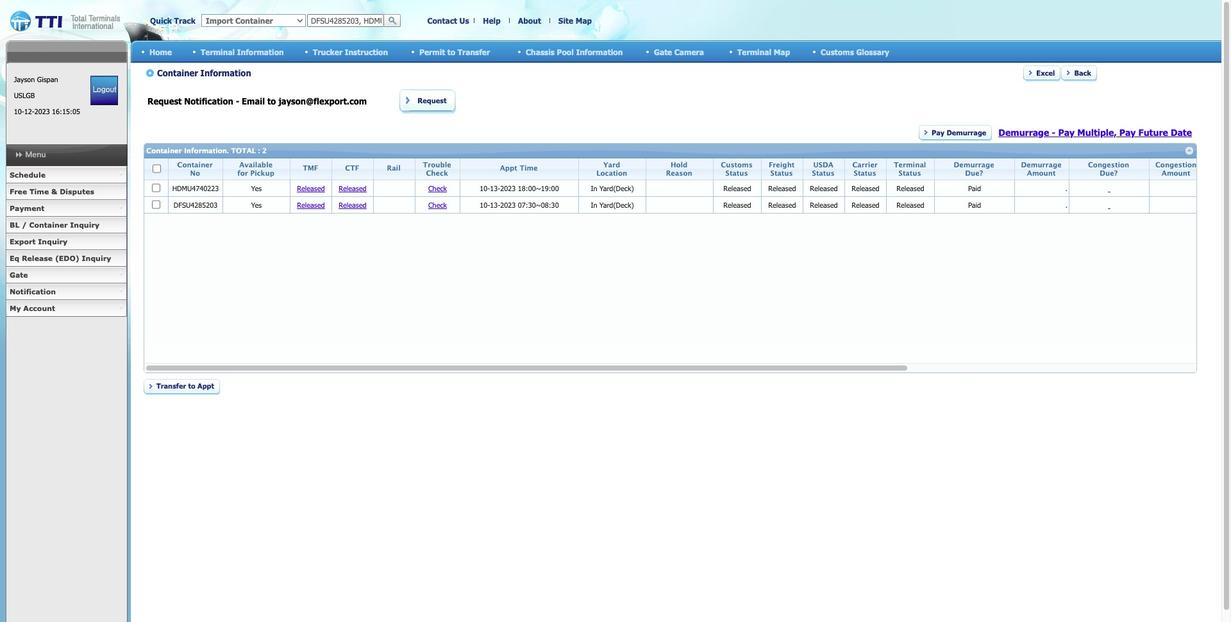Task type: vqa. For each thing, say whether or not it's contained in the screenshot.
right Map
yes



Task type: describe. For each thing, give the bounding box(es) containing it.
12-
[[24, 107, 34, 115]]

camera
[[674, 47, 704, 56]]

free time & disputes
[[10, 187, 94, 196]]

(edo)
[[55, 254, 79, 262]]

chassis pool information
[[526, 47, 623, 56]]

schedule link
[[6, 167, 127, 183]]

1 information from the left
[[237, 47, 284, 56]]

gispan
[[37, 75, 58, 83]]

&
[[51, 187, 57, 196]]

chassis
[[526, 47, 555, 56]]

free time & disputes link
[[6, 183, 127, 200]]

glossary
[[856, 47, 889, 56]]

gate camera
[[654, 47, 704, 56]]

contact
[[427, 16, 457, 25]]

site
[[558, 16, 573, 25]]

transfer
[[458, 47, 490, 56]]

instruction
[[345, 47, 388, 56]]

trucker instruction
[[313, 47, 388, 56]]

customs
[[821, 47, 854, 56]]

free
[[10, 187, 27, 196]]

login image
[[91, 76, 118, 105]]

jayson gispan
[[14, 75, 58, 83]]

eq release (edo) inquiry
[[10, 254, 111, 262]]

notification link
[[6, 283, 127, 300]]

payment
[[10, 204, 44, 212]]

inquiry for (edo)
[[82, 254, 111, 262]]

site map link
[[558, 16, 592, 25]]

bl / container inquiry link
[[6, 217, 127, 233]]

about link
[[518, 16, 541, 25]]

eq
[[10, 254, 19, 262]]

export
[[10, 237, 36, 246]]

disputes
[[60, 187, 94, 196]]

/
[[22, 221, 27, 229]]

gate for gate
[[10, 271, 28, 279]]

bl / container inquiry
[[10, 221, 99, 229]]



Task type: locate. For each thing, give the bounding box(es) containing it.
bl
[[10, 221, 19, 229]]

container
[[29, 221, 68, 229]]

gate
[[654, 47, 672, 56], [10, 271, 28, 279]]

trucker
[[313, 47, 343, 56]]

quick track
[[150, 16, 196, 25]]

time
[[29, 187, 49, 196]]

0 horizontal spatial map
[[576, 16, 592, 25]]

payment link
[[6, 200, 127, 217]]

1 vertical spatial map
[[774, 47, 790, 56]]

map for terminal map
[[774, 47, 790, 56]]

export inquiry link
[[6, 233, 127, 250]]

0 vertical spatial inquiry
[[70, 221, 99, 229]]

about
[[518, 16, 541, 25]]

1 vertical spatial inquiry
[[38, 237, 67, 246]]

us
[[459, 16, 469, 25]]

0 vertical spatial map
[[576, 16, 592, 25]]

inquiry for container
[[70, 221, 99, 229]]

inquiry down bl / container inquiry in the top of the page
[[38, 237, 67, 246]]

customs glossary
[[821, 47, 889, 56]]

None text field
[[307, 14, 384, 27]]

contact us
[[427, 16, 469, 25]]

1 horizontal spatial terminal
[[737, 47, 772, 56]]

quick
[[150, 16, 172, 25]]

map
[[576, 16, 592, 25], [774, 47, 790, 56]]

inquiry
[[70, 221, 99, 229], [38, 237, 67, 246], [82, 254, 111, 262]]

terminal map
[[737, 47, 790, 56]]

help
[[483, 16, 501, 25]]

my account link
[[6, 300, 127, 317]]

contact us link
[[427, 16, 469, 25]]

home
[[149, 47, 172, 56]]

gate left camera
[[654, 47, 672, 56]]

permit
[[419, 47, 445, 56]]

schedule
[[10, 171, 46, 179]]

permit to transfer
[[419, 47, 490, 56]]

to
[[447, 47, 455, 56]]

terminal information
[[201, 47, 284, 56]]

gate link
[[6, 267, 127, 283]]

0 vertical spatial gate
[[654, 47, 672, 56]]

2023
[[34, 107, 50, 115]]

my account
[[10, 304, 55, 312]]

help link
[[483, 16, 501, 25]]

1 horizontal spatial gate
[[654, 47, 672, 56]]

0 horizontal spatial gate
[[10, 271, 28, 279]]

uslgb
[[14, 91, 35, 99]]

inquiry right (edo)
[[82, 254, 111, 262]]

terminal for terminal map
[[737, 47, 772, 56]]

2 information from the left
[[576, 47, 623, 56]]

track
[[174, 16, 196, 25]]

export inquiry
[[10, 237, 67, 246]]

1 vertical spatial gate
[[10, 271, 28, 279]]

inquiry down payment link
[[70, 221, 99, 229]]

terminal
[[201, 47, 235, 56], [737, 47, 772, 56]]

1 horizontal spatial map
[[774, 47, 790, 56]]

16:15:05
[[52, 107, 80, 115]]

2 vertical spatial inquiry
[[82, 254, 111, 262]]

terminal for terminal information
[[201, 47, 235, 56]]

release
[[22, 254, 53, 262]]

map for site map
[[576, 16, 592, 25]]

0 horizontal spatial information
[[237, 47, 284, 56]]

1 terminal from the left
[[201, 47, 235, 56]]

gate for gate camera
[[654, 47, 672, 56]]

10-12-2023 16:15:05
[[14, 107, 80, 115]]

jayson
[[14, 75, 35, 83]]

1 horizontal spatial information
[[576, 47, 623, 56]]

information
[[237, 47, 284, 56], [576, 47, 623, 56]]

eq release (edo) inquiry link
[[6, 250, 127, 267]]

10-
[[14, 107, 24, 115]]

site map
[[558, 16, 592, 25]]

map right "site"
[[576, 16, 592, 25]]

gate down eq
[[10, 271, 28, 279]]

map left customs
[[774, 47, 790, 56]]

my
[[10, 304, 21, 312]]

pool
[[557, 47, 574, 56]]

2 terminal from the left
[[737, 47, 772, 56]]

account
[[23, 304, 55, 312]]

notification
[[10, 287, 56, 296]]

0 horizontal spatial terminal
[[201, 47, 235, 56]]



